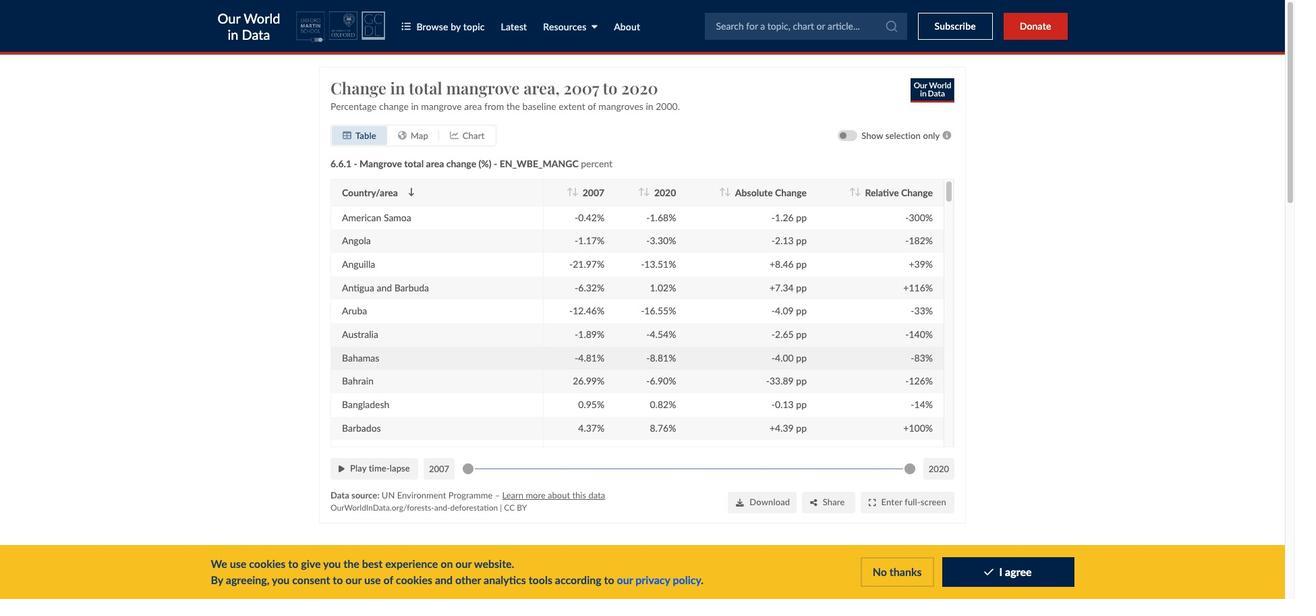 Task type: describe. For each thing, give the bounding box(es) containing it.
0 horizontal spatial cookies
[[249, 557, 286, 570]]

- for -126%
[[906, 375, 909, 387]]

research
[[485, 565, 547, 585]]

we use cookies to give you the best experience on our website. by agreeing, you consent to our use of cookies and other analytics tools according to our privacy policy .
[[211, 557, 704, 586]]

experience
[[385, 557, 438, 570]]

website.
[[474, 557, 514, 570]]

- for -2.20%
[[575, 446, 578, 457]]

0.42%
[[578, 212, 605, 223]]

in left 2000.
[[646, 100, 654, 112]]

australia
[[342, 329, 379, 340]]

-21.97%
[[570, 259, 605, 270]]

6.6.1 - mangrove total area change (%) - en_wbe_mangc percent
[[331, 158, 613, 169]]

- for -1.17%
[[575, 235, 578, 247]]

1.17%
[[578, 235, 605, 247]]

- for -68%
[[911, 446, 915, 457]]

data inside 'our world in data'
[[242, 26, 270, 42]]

+100%
[[904, 422, 933, 434]]

Search for a topic, chart or article... search field
[[716, 11, 886, 41]]

2007 inside 'change in total mangrove area, 2007 to 2020 percentage change in mangrove area from the baseline extent of mangroves in 2000.'
[[564, 77, 599, 99]]

1 horizontal spatial use
[[364, 574, 381, 586]]

6.90%
[[650, 375, 676, 387]]

more
[[526, 490, 546, 501]]

play image
[[339, 465, 345, 473]]

aruba
[[342, 305, 367, 317]]

- for -3.30%
[[647, 235, 650, 247]]

environment
[[397, 490, 446, 501]]

donate
[[1020, 20, 1052, 32]]

- for -300%
[[906, 212, 909, 223]]

- for -2.13 pp
[[772, 235, 775, 247]]

33.89 pp
[[770, 375, 807, 387]]

182%
[[909, 235, 933, 247]]

mangrove
[[360, 158, 402, 169]]

our world in data
[[218, 10, 280, 42]]

14%
[[915, 399, 933, 410]]

-300%
[[906, 212, 933, 223]]

2 vertical spatial 2007
[[429, 463, 449, 474]]

screen
[[921, 497, 947, 508]]

submit image
[[885, 19, 899, 33]]

country/area
[[342, 187, 398, 198]]

- for -0.42%
[[575, 212, 578, 223]]

enter
[[882, 497, 903, 508]]

16.55%
[[645, 305, 676, 317]]

- for -4.00 pp
[[772, 352, 775, 364]]

2.65 pp
[[775, 329, 807, 340]]

to left give
[[288, 557, 299, 570]]

140%
[[909, 329, 933, 340]]

table link
[[332, 126, 387, 145]]

2000.
[[656, 100, 680, 112]]

- for -6.32%
[[575, 282, 578, 293]]

download button
[[728, 492, 797, 513]]

- for -33%
[[911, 305, 915, 317]]

enter full-screen button
[[861, 492, 955, 513]]

21.97%
[[573, 259, 605, 270]]

83%
[[915, 352, 933, 364]]

- for -2.65 pp
[[772, 329, 775, 340]]

the inside 'change in total mangrove area, 2007 to 2020 percentage change in mangrove area from the baseline extent of mangroves in 2000.'
[[507, 100, 520, 112]]

barbuda
[[395, 282, 429, 293]]

-1.68%
[[647, 212, 676, 223]]

we
[[211, 557, 227, 570]]

1 vertical spatial change
[[447, 158, 476, 169]]

-68%
[[911, 446, 933, 457]]

consent
[[292, 574, 330, 586]]

- for -182%
[[906, 235, 909, 247]]

arrow up long image for 2020
[[639, 188, 645, 197]]

-13.51%
[[641, 259, 676, 270]]

-33.89 pp
[[766, 375, 807, 387]]

- for -140%
[[906, 329, 909, 340]]

selection
[[886, 130, 921, 141]]

anguilla
[[342, 259, 375, 270]]

+7.34 pp
[[770, 282, 807, 293]]

oxford martin school logo image
[[296, 11, 358, 43]]

area,
[[524, 77, 560, 99]]

–
[[495, 490, 500, 501]]

to right consent
[[333, 574, 343, 586]]

1 vertical spatial mangrove
[[421, 100, 462, 112]]

donate link
[[1004, 12, 1068, 39]]

change for absolute change
[[775, 187, 807, 198]]

time-
[[369, 463, 390, 474]]

list ul image
[[402, 22, 411, 31]]

1 horizontal spatial data
[[331, 490, 349, 501]]

- for -14%
[[911, 399, 915, 410]]

of inside we use cookies to give you the best experience on our website. by agreeing, you consent to our use of cookies and other analytics tools according to our privacy policy .
[[384, 574, 393, 586]]

change inside 'change in total mangrove area, 2007 to 2020 percentage change in mangrove area from the baseline extent of mangroves in 2000.'
[[331, 77, 387, 99]]

in inside 'our world in data'
[[228, 26, 238, 42]]

cc
[[504, 503, 515, 513]]

-4.00 pp
[[772, 352, 807, 364]]

1.68%
[[650, 212, 676, 223]]

full-
[[905, 497, 921, 508]]

2 arrow down long image from the left
[[725, 188, 731, 197]]

change in total mangrove area, 2007 to 2020 percentage change in mangrove area from the baseline extent of mangroves in 2000.
[[331, 77, 680, 112]]

- for -33.89 pp
[[766, 375, 770, 387]]

of inside 'change in total mangrove area, 2007 to 2020 percentage change in mangrove area from the baseline extent of mangroves in 2000.'
[[588, 100, 596, 112]]

4.54%
[[650, 329, 676, 340]]

mangroves
[[599, 100, 644, 112]]

- for -4.09 pp
[[772, 305, 775, 317]]

change inside 'change in total mangrove area, 2007 to 2020 percentage change in mangrove area from the baseline extent of mangroves in 2000.'
[[379, 100, 409, 112]]

download image
[[736, 499, 744, 507]]

-126%
[[906, 375, 933, 387]]

enter full-screen
[[882, 497, 947, 508]]

-1.50 pp
[[772, 446, 807, 457]]

resources
[[543, 21, 587, 32]]

13.51%
[[645, 259, 676, 270]]

browse
[[417, 21, 448, 32]]

1.26 pp
[[775, 212, 807, 223]]

bahrain
[[342, 375, 374, 387]]

- for -4.81%
[[575, 352, 578, 364]]

1 vertical spatial 2007
[[583, 187, 605, 198]]

latest
[[501, 21, 527, 32]]

68%
[[915, 446, 933, 457]]

chart
[[463, 130, 485, 141]]

300%
[[909, 212, 933, 223]]

3.70%
[[650, 446, 676, 457]]

play
[[350, 463, 367, 474]]

to inside 'change in total mangrove area, 2007 to 2020 percentage change in mangrove area from the baseline extent of mangroves in 2000.'
[[603, 77, 618, 99]]

2 vertical spatial 2020
[[929, 463, 949, 474]]

1 horizontal spatial you
[[323, 557, 341, 570]]

best
[[362, 557, 383, 570]]

on
[[441, 557, 453, 570]]

-3.70%
[[647, 446, 676, 457]]

1 vertical spatial cookies
[[396, 574, 433, 586]]

2020 inside 'change in total mangrove area, 2007 to 2020 percentage change in mangrove area from the baseline extent of mangroves in 2000.'
[[621, 77, 658, 99]]

-140%
[[906, 329, 933, 340]]

en_wbe_mangc
[[500, 158, 579, 169]]

according
[[555, 574, 602, 586]]

2 horizontal spatial our
[[617, 574, 633, 586]]

-33%
[[911, 305, 933, 317]]

33%
[[915, 305, 933, 317]]

0 vertical spatial mangrove
[[446, 77, 520, 99]]



Task type: locate. For each thing, give the bounding box(es) containing it.
ourworldindata.org/forests-
[[331, 503, 434, 513]]

to up mangroves
[[603, 77, 618, 99]]

in up earth americas image
[[390, 77, 405, 99]]

this
[[573, 490, 586, 501]]

use
[[230, 557, 247, 570], [364, 574, 381, 586]]

-1.17%
[[575, 235, 605, 247]]

change
[[331, 77, 387, 99], [775, 187, 807, 198], [902, 187, 933, 198]]

percent
[[581, 158, 613, 169]]

policy
[[673, 574, 701, 586]]

0 horizontal spatial our
[[346, 574, 362, 586]]

ourworldindata.org/forests-and-deforestation link
[[331, 503, 498, 513]]

arrow up long image for 2007
[[567, 188, 574, 197]]

-0.42%
[[575, 212, 605, 223]]

arrow down long image for 2007
[[572, 188, 579, 197]]

1 vertical spatial the
[[344, 557, 360, 570]]

0 vertical spatial total
[[409, 77, 443, 99]]

4.00 pp
[[775, 352, 807, 364]]

1 horizontal spatial arrow down long image
[[725, 188, 731, 197]]

2020 up mangroves
[[621, 77, 658, 99]]

our privacy policy link
[[617, 574, 701, 586]]

-1.89%
[[575, 329, 605, 340]]

change up -300%
[[902, 187, 933, 198]]

3.30%
[[650, 235, 676, 247]]

1 vertical spatial you
[[272, 574, 290, 586]]

relative
[[865, 187, 899, 198]]

change for relative change
[[902, 187, 933, 198]]

change up percentage
[[331, 77, 387, 99]]

2 horizontal spatial change
[[902, 187, 933, 198]]

latest link
[[501, 21, 527, 32]]

table image
[[343, 131, 352, 140]]

+39%
[[909, 259, 933, 270]]

i agree
[[1000, 566, 1032, 579]]

our right "on"
[[456, 557, 472, 570]]

total down map "link"
[[404, 158, 424, 169]]

map
[[411, 130, 428, 141]]

0 horizontal spatial data
[[242, 26, 270, 42]]

browse by topic button
[[402, 19, 485, 34]]

about
[[614, 21, 641, 32]]

- for -3.70%
[[647, 446, 650, 457]]

-
[[354, 158, 357, 169], [494, 158, 498, 169], [575, 212, 578, 223], [647, 212, 650, 223], [772, 212, 775, 223], [906, 212, 909, 223], [575, 235, 578, 247], [647, 235, 650, 247], [772, 235, 775, 247], [906, 235, 909, 247], [570, 259, 573, 270], [641, 259, 645, 270], [575, 282, 578, 293], [570, 305, 573, 317], [641, 305, 645, 317], [772, 305, 775, 317], [911, 305, 915, 317], [575, 329, 578, 340], [647, 329, 650, 340], [772, 329, 775, 340], [906, 329, 909, 340], [575, 352, 578, 364], [647, 352, 650, 364], [772, 352, 775, 364], [911, 352, 915, 364], [647, 375, 650, 387], [766, 375, 770, 387], [906, 375, 909, 387], [772, 399, 775, 410], [911, 399, 915, 410], [575, 446, 578, 457], [647, 446, 650, 457], [772, 446, 775, 457], [911, 446, 915, 457]]

circle info image
[[940, 131, 955, 140]]

-2.65 pp
[[772, 329, 807, 340]]

126%
[[909, 375, 933, 387]]

arrow up long image left the absolute
[[720, 188, 726, 197]]

share nodes image
[[811, 499, 818, 507]]

resources button
[[543, 19, 598, 34]]

1 horizontal spatial change
[[447, 158, 476, 169]]

- for -12.46%
[[570, 305, 573, 317]]

0 horizontal spatial the
[[344, 557, 360, 570]]

1 horizontal spatial the
[[507, 100, 520, 112]]

2 horizontal spatial arrow down long image
[[855, 188, 861, 197]]

area
[[464, 100, 482, 112], [426, 158, 444, 169]]

3 arrow down long image from the left
[[855, 188, 861, 197]]

arrow down long image up samoa
[[408, 188, 415, 197]]

arrow up long image left relative
[[850, 188, 856, 197]]

angola
[[342, 235, 371, 247]]

american samoa
[[342, 212, 411, 223]]

2007 up extent
[[564, 77, 599, 99]]

0 horizontal spatial arrow down long image
[[572, 188, 579, 197]]

1 arrow up long image from the left
[[720, 188, 726, 197]]

1 vertical spatial use
[[364, 574, 381, 586]]

0 horizontal spatial change
[[379, 100, 409, 112]]

0 horizontal spatial and
[[377, 282, 392, 293]]

1 vertical spatial data
[[581, 565, 613, 585]]

area down map
[[426, 158, 444, 169]]

share
[[823, 497, 845, 508]]

arrow up long image for absolute
[[720, 188, 726, 197]]

- for -16.55%
[[641, 305, 645, 317]]

0 horizontal spatial of
[[384, 574, 393, 586]]

- for -6.90%
[[647, 375, 650, 387]]

use down 'best'
[[364, 574, 381, 586]]

1 horizontal spatial arrow up long image
[[850, 188, 856, 197]]

+116%
[[904, 282, 933, 293]]

agree
[[1006, 566, 1032, 579]]

- for -83%
[[911, 352, 915, 364]]

1 horizontal spatial area
[[464, 100, 482, 112]]

-3.30%
[[647, 235, 676, 247]]

2 arrow up long image from the left
[[639, 188, 645, 197]]

and down "on"
[[435, 574, 453, 586]]

26.99%
[[573, 375, 605, 387]]

and right "research"
[[550, 565, 577, 585]]

baseline
[[523, 100, 557, 112]]

1 horizontal spatial our
[[456, 557, 472, 570]]

- for -1.89%
[[575, 329, 578, 340]]

global change data lab logo image
[[362, 11, 386, 40]]

caret down image
[[592, 22, 598, 31]]

0 vertical spatial area
[[464, 100, 482, 112]]

to right 'according' at bottom
[[604, 574, 615, 586]]

arrow down long image up -1.68%
[[644, 188, 650, 197]]

2.13 pp
[[775, 235, 807, 247]]

1 horizontal spatial of
[[588, 100, 596, 112]]

2 arrow down long image from the left
[[644, 188, 650, 197]]

change up earth americas image
[[379, 100, 409, 112]]

1 horizontal spatial arrow down long image
[[644, 188, 650, 197]]

area inside 'change in total mangrove area, 2007 to 2020 percentage change in mangrove area from the baseline extent of mangroves in 2000.'
[[464, 100, 482, 112]]

change
[[379, 100, 409, 112], [447, 158, 476, 169]]

arrow up long image for relative
[[850, 188, 856, 197]]

0 horizontal spatial change
[[331, 77, 387, 99]]

mangrove up from
[[446, 77, 520, 99]]

1 horizontal spatial arrow up long image
[[639, 188, 645, 197]]

chart link
[[439, 126, 496, 145]]

cookies up the agreeing,
[[249, 557, 286, 570]]

- for -8.81%
[[647, 352, 650, 364]]

0 vertical spatial cookies
[[249, 557, 286, 570]]

2 horizontal spatial and
[[550, 565, 577, 585]]

-4.81%
[[575, 352, 605, 364]]

no
[[873, 566, 887, 579]]

analytics
[[484, 574, 526, 586]]

play time-lapse
[[350, 463, 410, 474]]

chart line image
[[450, 131, 459, 140]]

of down experience
[[384, 574, 393, 586]]

data right this
[[589, 490, 606, 501]]

- for -21.97%
[[570, 259, 573, 270]]

2020 down 68%
[[929, 463, 949, 474]]

barbados
[[342, 422, 381, 434]]

related research and data
[[427, 565, 613, 585]]

-4.09 pp
[[772, 305, 807, 317]]

expand image
[[869, 499, 876, 507]]

-182%
[[906, 235, 933, 247]]

in up map "link"
[[411, 100, 419, 112]]

you right give
[[323, 557, 341, 570]]

0 vertical spatial you
[[323, 557, 341, 570]]

and
[[377, 282, 392, 293], [550, 565, 577, 585], [435, 574, 453, 586]]

in left world
[[228, 26, 238, 42]]

None search field
[[705, 11, 907, 41]]

arrow up long image
[[567, 188, 574, 197], [639, 188, 645, 197]]

the left 'best'
[[344, 557, 360, 570]]

percentage
[[331, 100, 377, 112]]

arrow down long image for 2020
[[644, 188, 650, 197]]

learn more about this data link
[[502, 490, 606, 501]]

1 vertical spatial area
[[426, 158, 444, 169]]

our left privacy
[[617, 574, 633, 586]]

our right consent
[[346, 574, 362, 586]]

0 horizontal spatial area
[[426, 158, 444, 169]]

use up the agreeing,
[[230, 557, 247, 570]]

earth americas image
[[398, 131, 407, 140]]

0 horizontal spatial use
[[230, 557, 247, 570]]

0 vertical spatial data
[[242, 26, 270, 42]]

0 vertical spatial 2020
[[621, 77, 658, 99]]

thanks
[[890, 566, 922, 579]]

-6.90%
[[647, 375, 676, 387]]

0 vertical spatial the
[[507, 100, 520, 112]]

0 vertical spatial of
[[588, 100, 596, 112]]

4.81%
[[578, 352, 605, 364]]

1 arrow up long image from the left
[[567, 188, 574, 197]]

-12.46%
[[570, 305, 605, 317]]

about
[[548, 490, 570, 501]]

2020 up 1.68%
[[654, 187, 676, 198]]

2020
[[621, 77, 658, 99], [654, 187, 676, 198], [929, 463, 949, 474]]

area left from
[[464, 100, 482, 112]]

0 vertical spatial data
[[589, 490, 606, 501]]

1 horizontal spatial change
[[775, 187, 807, 198]]

None field
[[705, 11, 907, 41]]

arrow down long image
[[408, 188, 415, 197], [725, 188, 731, 197]]

play time-lapse button
[[331, 458, 418, 480]]

by
[[211, 574, 223, 586]]

ourworldindata.org/forests-and-deforestation | cc by
[[331, 503, 527, 513]]

data left source:
[[331, 490, 349, 501]]

- for -1.26 pp
[[772, 212, 775, 223]]

0.82%
[[650, 399, 676, 410]]

you
[[323, 557, 341, 570], [272, 574, 290, 586]]

topic
[[463, 21, 485, 32]]

-14%
[[911, 399, 933, 410]]

1 vertical spatial 2020
[[654, 187, 676, 198]]

to
[[603, 77, 618, 99], [288, 557, 299, 570], [333, 574, 343, 586], [604, 574, 615, 586]]

- for -13.51%
[[641, 259, 645, 270]]

1 arrow down long image from the left
[[572, 188, 579, 197]]

arrow down long image left relative
[[855, 188, 861, 197]]

0 horizontal spatial arrow up long image
[[720, 188, 726, 197]]

bangladesh
[[342, 399, 390, 410]]

2007 up 0.42%
[[583, 187, 605, 198]]

cookies down experience
[[396, 574, 433, 586]]

0.95%
[[578, 399, 605, 410]]

- for -4.54%
[[647, 329, 650, 340]]

change up '1.26 pp'
[[775, 187, 807, 198]]

you left consent
[[272, 574, 290, 586]]

data right tools
[[581, 565, 613, 585]]

1 vertical spatial of
[[384, 574, 393, 586]]

2 arrow up long image from the left
[[850, 188, 856, 197]]

- for -1.50 pp
[[772, 446, 775, 457]]

arrow down long image up -0.42%
[[572, 188, 579, 197]]

2007 up environment
[[429, 463, 449, 474]]

the right from
[[507, 100, 520, 112]]

1 horizontal spatial and
[[435, 574, 453, 586]]

-8.81%
[[647, 352, 676, 364]]

0.13 pp
[[775, 399, 807, 410]]

- for -1.68%
[[647, 212, 650, 223]]

arrow down long image for relative change
[[855, 188, 861, 197]]

subscribe
[[935, 20, 976, 32]]

agreeing,
[[226, 574, 270, 586]]

-2.13 pp
[[772, 235, 807, 247]]

0 vertical spatial use
[[230, 557, 247, 570]]

total up map
[[409, 77, 443, 99]]

-83%
[[911, 352, 933, 364]]

data right our
[[242, 26, 270, 42]]

1 vertical spatial total
[[404, 158, 424, 169]]

- for -0.13 pp
[[772, 399, 775, 410]]

the inside we use cookies to give you the best experience on our website. by agreeing, you consent to our use of cookies and other analytics tools according to our privacy policy .
[[344, 557, 360, 570]]

by
[[517, 503, 527, 513]]

subscribe button
[[918, 12, 993, 39]]

1 horizontal spatial cookies
[[396, 574, 433, 586]]

arrow down long image left the absolute
[[725, 188, 731, 197]]

.
[[701, 574, 704, 586]]

+8.46 pp
[[770, 259, 807, 270]]

and right the "antigua"
[[377, 282, 392, 293]]

0 vertical spatial change
[[379, 100, 409, 112]]

1.50 pp
[[775, 446, 807, 457]]

|
[[500, 503, 502, 513]]

change left (%)
[[447, 158, 476, 169]]

4.37%
[[578, 422, 605, 434]]

+4.39 pp
[[770, 422, 807, 434]]

and inside we use cookies to give you the best experience on our website. by agreeing, you consent to our use of cookies and other analytics tools according to our privacy policy .
[[435, 574, 453, 586]]

total inside 'change in total mangrove area, 2007 to 2020 percentage change in mangrove area from the baseline extent of mangroves in 2000.'
[[409, 77, 443, 99]]

12.46%
[[573, 305, 605, 317]]

4.09 pp
[[775, 305, 807, 317]]

browse by topic
[[417, 21, 485, 32]]

check image
[[985, 567, 994, 578]]

mangrove up chart line image
[[421, 100, 462, 112]]

0 horizontal spatial arrow down long image
[[408, 188, 415, 197]]

0 horizontal spatial you
[[272, 574, 290, 586]]

of right extent
[[588, 100, 596, 112]]

arrow down long image
[[572, 188, 579, 197], [644, 188, 650, 197], [855, 188, 861, 197]]

1 vertical spatial data
[[331, 490, 349, 501]]

0 vertical spatial 2007
[[564, 77, 599, 99]]

0 horizontal spatial arrow up long image
[[567, 188, 574, 197]]

1 arrow down long image from the left
[[408, 188, 415, 197]]

arrow up long image
[[720, 188, 726, 197], [850, 188, 856, 197]]



Task type: vqa. For each thing, say whether or not it's contained in the screenshot.


